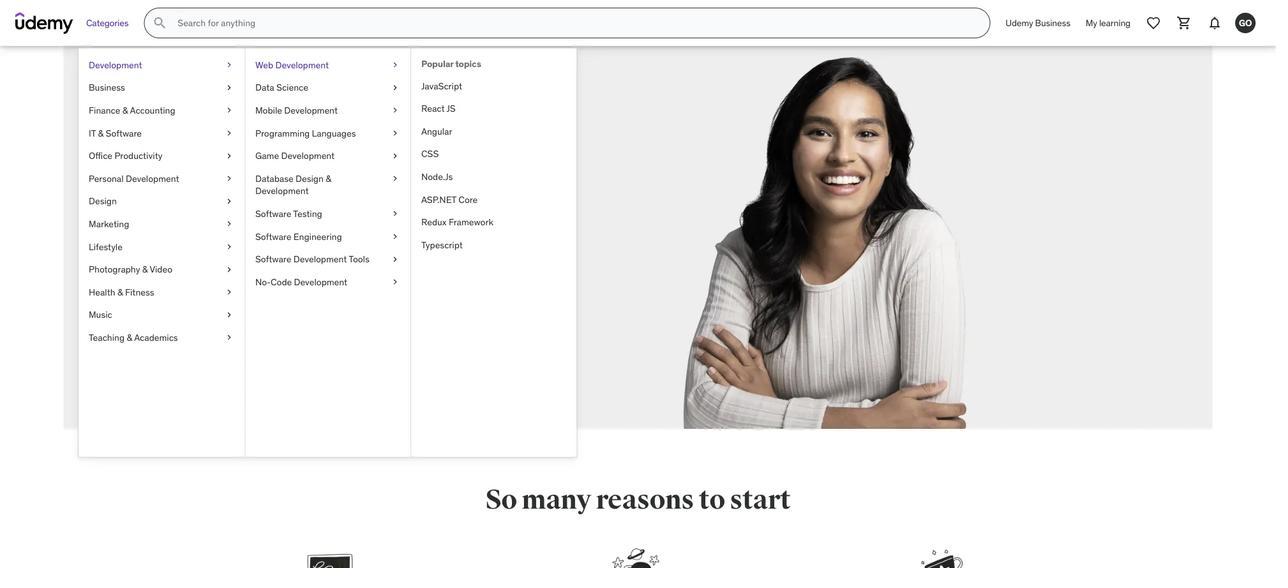 Task type: describe. For each thing, give the bounding box(es) containing it.
software testing
[[255, 208, 322, 219]]

personal
[[89, 173, 124, 184]]

change
[[394, 239, 434, 254]]

photography & video link
[[79, 258, 245, 281]]

css
[[422, 148, 439, 160]]

office
[[89, 150, 112, 161]]

typescript
[[422, 239, 463, 251]]

wishlist image
[[1146, 15, 1162, 31]]

video
[[150, 264, 172, 275]]

& for software
[[98, 127, 104, 139]]

it & software link
[[79, 122, 245, 145]]

languages
[[312, 127, 356, 139]]

start
[[730, 483, 791, 517]]

& for video
[[142, 264, 148, 275]]

asp.net core
[[422, 194, 478, 205]]

xsmall image for personal development
[[224, 172, 234, 185]]

finance & accounting
[[89, 105, 175, 116]]

testing
[[293, 208, 322, 219]]

udemy image
[[15, 12, 73, 34]]

software engineering link
[[245, 225, 411, 248]]

framework
[[449, 216, 494, 228]]

teach
[[345, 160, 428, 200]]

fitness
[[125, 286, 154, 298]]

node.js link
[[411, 166, 577, 188]]

react js link
[[411, 97, 577, 120]]

productivity
[[115, 150, 162, 161]]

mobile development link
[[245, 99, 411, 122]]

finance & accounting link
[[79, 99, 245, 122]]

engineering
[[294, 231, 342, 242]]

lives
[[251, 256, 276, 271]]

& inside database design & development
[[326, 173, 331, 184]]

my
[[1086, 17, 1098, 29]]

xsmall image for development
[[224, 59, 234, 71]]

popular topics
[[422, 58, 481, 70]]

xsmall image for database design & development
[[390, 172, 400, 185]]

xsmall image for photography & video
[[224, 263, 234, 276]]

health & fitness link
[[79, 281, 245, 304]]

design inside database design & development
[[296, 173, 324, 184]]

software up office productivity
[[106, 127, 142, 139]]

web development element
[[411, 49, 577, 457]]

development down engineering
[[294, 253, 347, 265]]

software for software development tools
[[255, 253, 291, 265]]

xsmall image for teaching & academics
[[224, 332, 234, 344]]

database design & development link
[[245, 167, 411, 203]]

xsmall image for business
[[224, 81, 234, 94]]

node.js
[[422, 171, 453, 182]]

core
[[459, 194, 478, 205]]

game
[[255, 150, 279, 161]]

udemy
[[1006, 17, 1034, 29]]

own
[[370, 256, 393, 271]]

development down the categories dropdown button
[[89, 59, 142, 71]]

teaching & academics
[[89, 332, 178, 343]]

no-
[[255, 276, 271, 288]]

so many reasons to start
[[486, 483, 791, 517]]

including
[[292, 256, 341, 271]]

software testing link
[[245, 203, 411, 225]]

and
[[371, 239, 391, 254]]

—
[[278, 256, 289, 271]]

development down the programming languages
[[281, 150, 335, 161]]

code
[[271, 276, 292, 288]]

instructor
[[315, 239, 368, 254]]

office productivity link
[[79, 145, 245, 167]]

js
[[447, 103, 456, 114]]

udemy business link
[[998, 8, 1079, 38]]

marketing
[[89, 218, 129, 230]]

data science
[[255, 82, 308, 93]]

javascript
[[422, 80, 462, 92]]

business link
[[79, 76, 245, 99]]

asp.net core link
[[411, 188, 577, 211]]

personal development link
[[79, 167, 245, 190]]

xsmall image for software development tools
[[390, 253, 400, 266]]

science
[[277, 82, 308, 93]]

xsmall image for marketing
[[224, 218, 234, 230]]

development link
[[79, 54, 245, 76]]

development up the programming languages
[[284, 105, 338, 116]]

data science link
[[245, 76, 411, 99]]

no-code development link
[[245, 271, 411, 293]]

udemy business
[[1006, 17, 1071, 29]]

software engineering
[[255, 231, 342, 242]]

notifications image
[[1208, 15, 1223, 31]]

submit search image
[[152, 15, 168, 31]]

& for academics
[[127, 332, 132, 343]]

javascript link
[[411, 75, 577, 97]]

categories
[[86, 17, 129, 29]]

react
[[422, 103, 445, 114]]

xsmall image for design
[[224, 195, 234, 208]]

xsmall image for mobile development
[[390, 104, 400, 117]]

web development
[[255, 59, 329, 71]]



Task type: locate. For each thing, give the bounding box(es) containing it.
shopping cart with 0 items image
[[1177, 15, 1192, 31]]

web
[[255, 59, 273, 71]]

xsmall image inside the teaching & academics link
[[224, 332, 234, 344]]

xsmall image left mobile
[[224, 104, 234, 117]]

my learning
[[1086, 17, 1131, 29]]

go link
[[1231, 8, 1261, 38]]

development up science
[[276, 59, 329, 71]]

& for fitness
[[117, 286, 123, 298]]

xsmall image inside design link
[[224, 195, 234, 208]]

go
[[1239, 17, 1253, 28]]

xsmall image inside it & software link
[[224, 127, 234, 139]]

your
[[344, 256, 367, 271]]

software up become
[[255, 208, 291, 219]]

xsmall image inside office productivity link
[[224, 150, 234, 162]]

xsmall image for office productivity
[[224, 150, 234, 162]]

design
[[296, 173, 324, 184], [89, 195, 117, 207]]

it & software
[[89, 127, 142, 139]]

xsmall image
[[390, 59, 400, 71], [224, 104, 234, 117], [390, 104, 400, 117], [390, 127, 400, 139], [224, 150, 234, 162], [224, 172, 234, 185], [390, 208, 400, 220], [224, 218, 234, 230], [224, 241, 234, 253], [390, 253, 400, 266], [224, 263, 234, 276], [390, 276, 400, 288]]

& right health
[[117, 286, 123, 298]]

1 vertical spatial design
[[89, 195, 117, 207]]

& left video
[[142, 264, 148, 275]]

an
[[299, 239, 312, 254]]

finance
[[89, 105, 120, 116]]

react js
[[422, 103, 456, 114]]

xsmall image down own
[[390, 276, 400, 288]]

xsmall image inside development link
[[224, 59, 234, 71]]

redux framework
[[422, 216, 494, 228]]

business right udemy
[[1036, 17, 1071, 29]]

xsmall image inside game development link
[[390, 150, 400, 162]]

data
[[255, 82, 274, 93]]

with
[[251, 195, 319, 235]]

xsmall image inside business link
[[224, 81, 234, 94]]

&
[[123, 105, 128, 116], [98, 127, 104, 139], [326, 173, 331, 184], [142, 264, 148, 275], [117, 286, 123, 298], [127, 332, 132, 343]]

xsmall image for software testing
[[390, 208, 400, 220]]

my learning link
[[1079, 8, 1139, 38]]

angular link
[[411, 120, 577, 143]]

us
[[325, 195, 359, 235]]

Search for anything text field
[[175, 12, 975, 34]]

xsmall image inside software engineering link
[[390, 230, 400, 243]]

xsmall image left the react
[[390, 104, 400, 117]]

& right teaching
[[127, 332, 132, 343]]

software development tools
[[255, 253, 370, 265]]

popular
[[422, 58, 454, 70]]

xsmall image inside database design & development link
[[390, 172, 400, 185]]

photography
[[89, 264, 140, 275]]

design down "personal"
[[89, 195, 117, 207]]

1 horizontal spatial business
[[1036, 17, 1071, 29]]

health
[[89, 286, 115, 298]]

xsmall image for lifestyle
[[224, 241, 234, 253]]

xsmall image left angular
[[390, 127, 400, 139]]

xsmall image
[[224, 59, 234, 71], [224, 81, 234, 94], [390, 81, 400, 94], [224, 127, 234, 139], [390, 150, 400, 162], [390, 172, 400, 185], [224, 195, 234, 208], [390, 230, 400, 243], [224, 286, 234, 299], [224, 309, 234, 321], [224, 332, 234, 344]]

software down software testing
[[255, 231, 291, 242]]

xsmall image inside health & fitness link
[[224, 286, 234, 299]]

xsmall image for music
[[224, 309, 234, 321]]

& right 'it'
[[98, 127, 104, 139]]

lifestyle
[[89, 241, 123, 252]]

typescript link
[[411, 234, 577, 256]]

xsmall image for no-code development
[[390, 276, 400, 288]]

xsmall image down teach
[[390, 208, 400, 220]]

xsmall image for health & fitness
[[224, 286, 234, 299]]

xsmall image inside marketing link
[[224, 218, 234, 230]]

xsmall image for game development
[[390, 150, 400, 162]]

software for software testing
[[255, 208, 291, 219]]

xsmall image for finance & accounting
[[224, 104, 234, 117]]

0 horizontal spatial business
[[89, 82, 125, 93]]

academics
[[134, 332, 178, 343]]

0 vertical spatial business
[[1036, 17, 1071, 29]]

become
[[251, 239, 296, 254]]

to
[[699, 483, 725, 517]]

xsmall image for software engineering
[[390, 230, 400, 243]]

mobile development
[[255, 105, 338, 116]]

business up "finance" on the top
[[89, 82, 125, 93]]

xsmall image left become
[[224, 241, 234, 253]]

teaching
[[89, 332, 125, 343]]

1 vertical spatial business
[[89, 82, 125, 93]]

xsmall image inside 'personal development' link
[[224, 172, 234, 185]]

xsmall image for programming languages
[[390, 127, 400, 139]]

xsmall image left database
[[224, 172, 234, 185]]

xsmall image inside software development tools link
[[390, 253, 400, 266]]

programming
[[255, 127, 310, 139]]

xsmall image left game
[[224, 150, 234, 162]]

development down office productivity link
[[126, 173, 179, 184]]

health & fitness
[[89, 286, 154, 298]]

redux framework link
[[411, 211, 577, 234]]

xsmall image inside the music link
[[224, 309, 234, 321]]

reasons
[[596, 483, 694, 517]]

it
[[89, 127, 96, 139]]

xsmall image left 'lives'
[[224, 263, 234, 276]]

xsmall image inside 'data science' link
[[390, 81, 400, 94]]

programming languages
[[255, 127, 356, 139]]

software
[[106, 127, 142, 139], [255, 208, 291, 219], [255, 231, 291, 242], [255, 253, 291, 265]]

& right "finance" on the top
[[123, 105, 128, 116]]

xsmall image inside mobile development link
[[390, 104, 400, 117]]

xsmall image for data science
[[390, 81, 400, 94]]

photography & video
[[89, 264, 172, 275]]

business
[[1036, 17, 1071, 29], [89, 82, 125, 93]]

1 horizontal spatial design
[[296, 173, 324, 184]]

asp.net
[[422, 194, 457, 205]]

0 horizontal spatial design
[[89, 195, 117, 207]]

xsmall image inside lifestyle link
[[224, 241, 234, 253]]

xsmall image inside "programming languages" link
[[390, 127, 400, 139]]

& for accounting
[[123, 105, 128, 116]]

software development tools link
[[245, 248, 411, 271]]

xsmall image inside no-code development link
[[390, 276, 400, 288]]

software up code
[[255, 253, 291, 265]]

xsmall image inside software testing link
[[390, 208, 400, 220]]

come
[[251, 160, 339, 200]]

development
[[89, 59, 142, 71], [276, 59, 329, 71], [284, 105, 338, 116], [281, 150, 335, 161], [126, 173, 179, 184], [255, 185, 309, 197], [294, 253, 347, 265], [294, 276, 348, 288]]

xsmall image right "tools"
[[390, 253, 400, 266]]

design down game development
[[296, 173, 324, 184]]

topics
[[455, 58, 481, 70]]

redux
[[422, 216, 447, 228]]

accounting
[[130, 105, 175, 116]]

development inside database design & development
[[255, 185, 309, 197]]

web development link
[[245, 54, 411, 76]]

xsmall image left with
[[224, 218, 234, 230]]

database design & development
[[255, 173, 331, 197]]

xsmall image for web development
[[390, 59, 400, 71]]

xsmall image inside finance & accounting link
[[224, 104, 234, 117]]

0 vertical spatial design
[[296, 173, 324, 184]]

development down including
[[294, 276, 348, 288]]

game development link
[[245, 145, 411, 167]]

xsmall image for it & software
[[224, 127, 234, 139]]

marketing link
[[79, 213, 245, 235]]

angular
[[422, 125, 452, 137]]

personal development
[[89, 173, 179, 184]]

xsmall image inside web development link
[[390, 59, 400, 71]]

& down game development link
[[326, 173, 331, 184]]

office productivity
[[89, 150, 162, 161]]

xsmall image inside photography & video link
[[224, 263, 234, 276]]

development down database
[[255, 185, 309, 197]]

game development
[[255, 150, 335, 161]]

music link
[[79, 304, 245, 326]]

design link
[[79, 190, 245, 213]]

xsmall image left popular
[[390, 59, 400, 71]]

css link
[[411, 143, 577, 166]]

software for software engineering
[[255, 231, 291, 242]]

programming languages link
[[245, 122, 411, 145]]

lifestyle link
[[79, 235, 245, 258]]

so
[[486, 483, 517, 517]]

database
[[255, 173, 294, 184]]

learning
[[1100, 17, 1131, 29]]

tools
[[349, 253, 370, 265]]



Task type: vqa. For each thing, say whether or not it's contained in the screenshot.
React JS at the top left of page
yes



